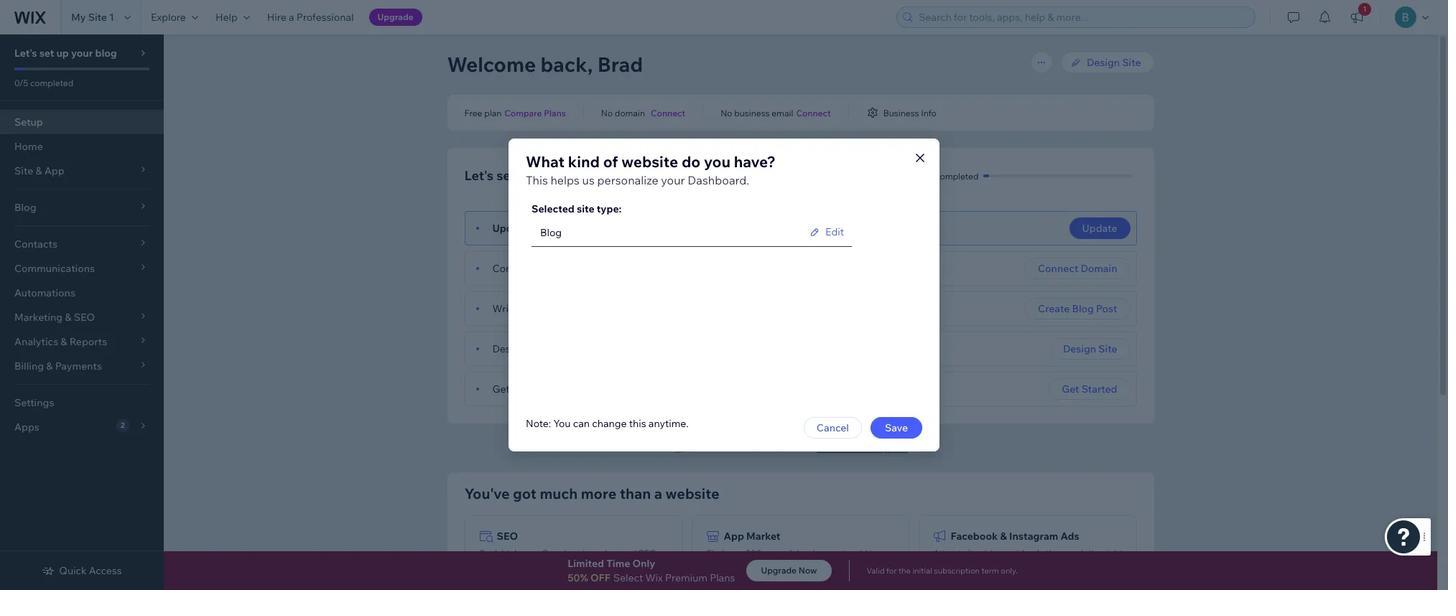 Task type: vqa. For each thing, say whether or not it's contained in the screenshot.
bottom Site
yes



Task type: locate. For each thing, give the bounding box(es) containing it.
1 horizontal spatial to
[[870, 548, 878, 559]]

powerful
[[764, 548, 800, 559]]

update for update your blog type
[[493, 222, 528, 235]]

1 horizontal spatial on
[[542, 383, 554, 396]]

a left custom
[[535, 262, 540, 275]]

0 horizontal spatial a
[[289, 11, 294, 24]]

0 horizontal spatial upgrade
[[378, 11, 414, 22]]

1 horizontal spatial site
[[1099, 343, 1118, 356]]

off
[[591, 572, 611, 585]]

0 vertical spatial with
[[751, 442, 772, 455]]

1 horizontal spatial a
[[535, 262, 540, 275]]

0 horizontal spatial wix
[[646, 572, 663, 585]]

design your website
[[493, 343, 588, 356]]

this
[[629, 418, 647, 430]]

to left the add
[[842, 548, 850, 559]]

2 horizontal spatial a
[[654, 485, 663, 503]]

change
[[592, 418, 627, 430]]

audience.
[[934, 559, 972, 570]]

save
[[885, 422, 908, 435]]

site for selected
[[577, 203, 595, 216]]

over
[[726, 548, 744, 559]]

plans inside limited time only 50% off select wix premium plans
[[710, 572, 735, 585]]

edit button
[[808, 226, 848, 239]]

0 horizontal spatial on
[[530, 548, 540, 559]]

no business email connect
[[721, 107, 831, 118]]

blog down my site 1
[[95, 47, 117, 60]]

1 horizontal spatial the
[[1089, 548, 1102, 559]]

website
[[622, 152, 678, 171], [551, 343, 588, 356], [666, 485, 720, 503]]

None field
[[536, 218, 808, 246]]

2 vertical spatial site
[[1099, 343, 1118, 356]]

1 horizontal spatial upgrade
[[761, 566, 797, 576]]

website right than
[[666, 485, 720, 503]]

dashboard.
[[688, 173, 750, 188]]

no left business on the top of the page
[[721, 107, 733, 118]]

2 horizontal spatial site
[[1123, 56, 1141, 69]]

1 horizontal spatial no
[[721, 107, 733, 118]]

0 horizontal spatial no
[[601, 107, 613, 118]]

connect link up do
[[651, 106, 686, 119]]

up inside sidebar element
[[56, 47, 69, 60]]

50%
[[568, 572, 588, 585]]

right
[[1104, 548, 1123, 559]]

no domain connect
[[601, 107, 686, 118]]

2 vertical spatial a
[[654, 485, 663, 503]]

1 horizontal spatial with
[[1011, 548, 1028, 559]]

with right stands
[[751, 442, 772, 455]]

design inside the design site link
[[1087, 56, 1120, 69]]

0/5 completed up setup
[[14, 78, 73, 88]]

1 vertical spatial the
[[899, 566, 911, 576]]

google inside "rank higher on google using advanced seo tools."
[[542, 548, 572, 559]]

connect inside button
[[1038, 262, 1079, 275]]

0/5 completed inside sidebar element
[[14, 78, 73, 88]]

email
[[772, 107, 794, 118]]

1 update from the left
[[493, 222, 528, 235]]

let's up setup
[[14, 47, 37, 60]]

this
[[526, 173, 548, 188]]

update button
[[1070, 218, 1131, 239]]

no up of
[[601, 107, 613, 118]]

0 vertical spatial set
[[39, 47, 54, 60]]

1 vertical spatial google
[[542, 548, 572, 559]]

quick
[[59, 565, 87, 578]]

1 vertical spatial let's
[[465, 167, 494, 184]]

1 vertical spatial completed
[[936, 171, 979, 181]]

my site 1
[[71, 11, 114, 24]]

a right than
[[654, 485, 663, 503]]

1 vertical spatial on
[[530, 548, 540, 559]]

0 vertical spatial website
[[622, 152, 678, 171]]

0 horizontal spatial set
[[39, 47, 54, 60]]

connect up write
[[493, 262, 533, 275]]

domain right custom
[[580, 262, 615, 275]]

plans right compare
[[544, 107, 566, 118]]

the left right
[[1089, 548, 1102, 559]]

0 horizontal spatial update
[[493, 222, 528, 235]]

on inside "rank higher on google using advanced seo tools."
[[530, 548, 540, 559]]

update up domain
[[1083, 222, 1118, 235]]

google up can
[[556, 383, 591, 396]]

0 horizontal spatial get
[[493, 383, 510, 396]]

1 horizontal spatial 0/5
[[920, 171, 934, 181]]

completed up setup
[[30, 78, 73, 88]]

0 vertical spatial up
[[56, 47, 69, 60]]

on
[[542, 383, 554, 396], [530, 548, 540, 559]]

update
[[493, 222, 528, 235], [1083, 222, 1118, 235]]

0 horizontal spatial seo
[[497, 530, 518, 543]]

0 vertical spatial let's set up your blog
[[14, 47, 117, 60]]

0 vertical spatial site
[[577, 203, 595, 216]]

on right higher
[[530, 548, 540, 559]]

connect up do
[[651, 107, 686, 118]]

started
[[1082, 383, 1118, 396]]

connect link for no business email connect
[[797, 106, 831, 119]]

connect up create
[[1038, 262, 1079, 275]]

upgrade for upgrade
[[378, 11, 414, 22]]

up up setup link
[[56, 47, 69, 60]]

website inside the what kind of website do you have? this helps us personalize your dashboard.
[[622, 152, 678, 171]]

let's set up your blog up selected
[[465, 167, 597, 184]]

0 vertical spatial let's
[[14, 47, 37, 60]]

limited
[[568, 558, 604, 571]]

design down write
[[493, 343, 525, 356]]

0 vertical spatial 0/5 completed
[[14, 78, 73, 88]]

seo right "advanced"
[[638, 548, 657, 559]]

website up personalize
[[622, 152, 678, 171]]

set up setup
[[39, 47, 54, 60]]

wix inside limited time only 50% off select wix premium plans
[[646, 572, 663, 585]]

let's inside sidebar element
[[14, 47, 37, 60]]

0 horizontal spatial to
[[842, 548, 850, 559]]

the
[[1089, 548, 1102, 559], [899, 566, 911, 576]]

connect domain button
[[1025, 258, 1131, 280]]

1 horizontal spatial update
[[1083, 222, 1118, 235]]

1 horizontal spatial connect link
[[797, 106, 831, 119]]

with
[[751, 442, 772, 455], [1011, 548, 1028, 559]]

1 vertical spatial design site
[[1064, 343, 1118, 356]]

home
[[14, 140, 43, 153]]

type
[[579, 222, 601, 235]]

0 horizontal spatial 0/5 completed
[[14, 78, 73, 88]]

your left first
[[520, 303, 541, 315]]

with down facebook & instagram ads
[[1011, 548, 1028, 559]]

automations link
[[0, 281, 164, 305]]

my
[[71, 11, 86, 24]]

setup
[[14, 116, 43, 129]]

your up selected
[[538, 167, 566, 184]]

1 horizontal spatial set
[[497, 167, 516, 184]]

ads
[[1030, 548, 1044, 559]]

update for update
[[1083, 222, 1118, 235]]

1 vertical spatial up
[[519, 167, 535, 184]]

0 horizontal spatial completed
[[30, 78, 73, 88]]

connect link right email
[[797, 106, 831, 119]]

0 vertical spatial completed
[[30, 78, 73, 88]]

0 vertical spatial site
[[88, 11, 107, 24]]

design site down search for tools, apps, help & more... field
[[1087, 56, 1141, 69]]

upgrade
[[378, 11, 414, 22], [761, 566, 797, 576]]

domain
[[1081, 262, 1118, 275]]

site down facebook on the right bottom of page
[[964, 548, 978, 559]]

0 vertical spatial upgrade
[[378, 11, 414, 22]]

1 vertical spatial site
[[964, 548, 978, 559]]

post
[[1097, 303, 1118, 315]]

seo inside "rank higher on google using advanced seo tools."
[[638, 548, 657, 559]]

site up type
[[577, 203, 595, 216]]

domain down brad
[[615, 107, 645, 118]]

hire a professional
[[267, 11, 354, 24]]

upgrade inside button
[[761, 566, 797, 576]]

site.
[[727, 559, 743, 570]]

wix down only
[[646, 572, 663, 585]]

site right my
[[88, 11, 107, 24]]

0 horizontal spatial with
[[751, 442, 772, 455]]

create blog post
[[1038, 303, 1118, 315]]

connect a custom domain
[[493, 262, 615, 275]]

0 horizontal spatial let's
[[14, 47, 37, 60]]

update inside button
[[1083, 222, 1118, 235]]

2 update from the left
[[1083, 222, 1118, 235]]

design site
[[1087, 56, 1141, 69], [1064, 343, 1118, 356]]

us
[[582, 173, 595, 188]]

your
[[71, 47, 93, 60], [538, 167, 566, 184], [661, 173, 685, 188], [530, 222, 552, 235], [520, 303, 541, 315], [528, 343, 549, 356], [707, 559, 725, 570]]

website down first
[[551, 343, 588, 356]]

site down "post"
[[1099, 343, 1118, 356]]

support
[[869, 442, 908, 455]]

limited time only 50% off select wix premium plans
[[568, 558, 735, 585]]

setup link
[[0, 110, 164, 134]]

upgrade button
[[369, 9, 422, 26]]

your down my
[[71, 47, 93, 60]]

market
[[747, 530, 781, 543]]

help
[[215, 11, 238, 24]]

of
[[603, 152, 618, 171]]

upgrade for upgrade now
[[761, 566, 797, 576]]

1 horizontal spatial up
[[519, 167, 535, 184]]

0 vertical spatial google
[[556, 383, 591, 396]]

1 horizontal spatial let's set up your blog
[[465, 167, 597, 184]]

brad
[[598, 52, 643, 77]]

wix left stands
[[695, 442, 714, 455]]

connect
[[651, 107, 686, 118], [797, 107, 831, 118], [493, 262, 533, 275], [1038, 262, 1079, 275]]

business
[[735, 107, 770, 118]]

your down do
[[661, 173, 685, 188]]

your inside "find over 300 powerful web apps to add to your site."
[[707, 559, 725, 570]]

2 get from the left
[[1062, 383, 1080, 396]]

advanced
[[597, 548, 637, 559]]

upgrade now button
[[747, 561, 832, 582]]

to right the add
[[870, 548, 878, 559]]

anytime.
[[649, 418, 689, 430]]

1 horizontal spatial seo
[[638, 548, 657, 559]]

1 vertical spatial 0/5
[[920, 171, 934, 181]]

completed down info on the top of the page
[[936, 171, 979, 181]]

seo up higher
[[497, 530, 518, 543]]

up left helps
[[519, 167, 535, 184]]

0/5 up setup
[[14, 78, 28, 88]]

1 get from the left
[[493, 383, 510, 396]]

0 horizontal spatial the
[[899, 566, 911, 576]]

let's set up your blog down my
[[14, 47, 117, 60]]

1 vertical spatial with
[[1011, 548, 1028, 559]]

your left 'site.' on the bottom right of page
[[707, 559, 725, 570]]

0 vertical spatial seo
[[497, 530, 518, 543]]

upgrade inside button
[[378, 11, 414, 22]]

set inside sidebar element
[[39, 47, 54, 60]]

site down search for tools, apps, help & more... field
[[1123, 56, 1141, 69]]

0 horizontal spatial let's set up your blog
[[14, 47, 117, 60]]

0 horizontal spatial 0/5
[[14, 78, 28, 88]]

with inside attract site visitors with ads that reach the right audience.
[[1011, 548, 1028, 559]]

hire
[[267, 11, 287, 24]]

1 connect link from the left
[[651, 106, 686, 119]]

0/5 down info on the top of the page
[[920, 171, 934, 181]]

1 horizontal spatial let's
[[465, 167, 494, 184]]

1 button
[[1342, 0, 1373, 34]]

show
[[817, 442, 844, 455]]

on right found at bottom
[[542, 383, 554, 396]]

0/5 completed down info on the top of the page
[[920, 171, 979, 181]]

get inside button
[[1062, 383, 1080, 396]]

let's left this
[[465, 167, 494, 184]]

design site up the get started button
[[1064, 343, 1118, 356]]

no
[[601, 107, 613, 118], [721, 107, 733, 118]]

valid
[[867, 566, 885, 576]]

update down this
[[493, 222, 528, 235]]

0 vertical spatial the
[[1089, 548, 1102, 559]]

1 horizontal spatial site
[[964, 548, 978, 559]]

design
[[1087, 56, 1120, 69], [493, 343, 525, 356], [1064, 343, 1097, 356]]

0 horizontal spatial site
[[577, 203, 595, 216]]

set left this
[[497, 167, 516, 184]]

1 horizontal spatial get
[[1062, 383, 1080, 396]]

1 horizontal spatial plans
[[710, 572, 735, 585]]

a right hire
[[289, 11, 294, 24]]

site inside attract site visitors with ads that reach the right audience.
[[964, 548, 978, 559]]

up
[[56, 47, 69, 60], [519, 167, 535, 184]]

1 no from the left
[[601, 107, 613, 118]]

0 vertical spatial on
[[542, 383, 554, 396]]

1 vertical spatial seo
[[638, 548, 657, 559]]

&
[[1001, 530, 1007, 543]]

0/5 completed
[[14, 78, 73, 88], [920, 171, 979, 181]]

what
[[526, 152, 565, 171]]

app
[[724, 530, 744, 543]]

get left found at bottom
[[493, 383, 510, 396]]

0 horizontal spatial up
[[56, 47, 69, 60]]

0 vertical spatial wix
[[695, 442, 714, 455]]

the right for
[[899, 566, 911, 576]]

0 vertical spatial domain
[[615, 107, 645, 118]]

get left started
[[1062, 383, 1080, 396]]

1 horizontal spatial 0/5 completed
[[920, 171, 979, 181]]

design down create blog post button
[[1064, 343, 1097, 356]]

1 vertical spatial plans
[[710, 572, 735, 585]]

google left "using"
[[542, 548, 572, 559]]

higher
[[502, 548, 528, 559]]

1 vertical spatial a
[[535, 262, 540, 275]]

1 vertical spatial set
[[497, 167, 516, 184]]

0 horizontal spatial plans
[[544, 107, 566, 118]]

domain
[[615, 107, 645, 118], [580, 262, 615, 275]]

0 vertical spatial 0/5
[[14, 78, 28, 88]]

kind
[[568, 152, 600, 171]]

1 vertical spatial upgrade
[[761, 566, 797, 576]]

design inside design site "button"
[[1064, 343, 1097, 356]]

blog left of
[[568, 167, 597, 184]]

1 vertical spatial wix
[[646, 572, 663, 585]]

access
[[89, 565, 122, 578]]

2 no from the left
[[721, 107, 733, 118]]

2 connect link from the left
[[797, 106, 831, 119]]

1 horizontal spatial 1
[[1364, 4, 1367, 14]]

plans down 'site.' on the bottom right of page
[[710, 572, 735, 585]]

1 horizontal spatial completed
[[936, 171, 979, 181]]

design down search for tools, apps, help & more... field
[[1087, 56, 1120, 69]]

upgrade right professional
[[378, 11, 414, 22]]

upgrade down powerful
[[761, 566, 797, 576]]

0 horizontal spatial connect link
[[651, 106, 686, 119]]

completed
[[30, 78, 73, 88], [936, 171, 979, 181]]

set
[[39, 47, 54, 60], [497, 167, 516, 184]]

0 vertical spatial a
[[289, 11, 294, 24]]

found
[[512, 383, 540, 396]]

business info
[[884, 107, 937, 118]]



Task type: describe. For each thing, give the bounding box(es) containing it.
select
[[614, 572, 643, 585]]

compare plans link
[[505, 106, 566, 119]]

cancel
[[817, 422, 849, 435]]

a for custom
[[535, 262, 540, 275]]

2 to from the left
[[870, 548, 878, 559]]

rank
[[480, 548, 500, 559]]

sidebar element
[[0, 34, 164, 591]]

reach
[[1064, 548, 1087, 559]]

0 vertical spatial plans
[[544, 107, 566, 118]]

site inside "button"
[[1099, 343, 1118, 356]]

blog
[[1072, 303, 1094, 315]]

1 vertical spatial site
[[1123, 56, 1141, 69]]

on for found
[[542, 383, 554, 396]]

Search for tools, apps, help & more... field
[[915, 7, 1251, 27]]

connect link for no domain connect
[[651, 106, 686, 119]]

1 vertical spatial 0/5 completed
[[920, 171, 979, 181]]

explore
[[151, 11, 186, 24]]

blog inside sidebar element
[[95, 47, 117, 60]]

type:
[[597, 203, 622, 216]]

get for get found on google
[[493, 383, 510, 396]]

write your first blog post
[[493, 303, 609, 315]]

1 vertical spatial website
[[551, 343, 588, 356]]

free
[[465, 107, 483, 118]]

you
[[704, 152, 731, 171]]

blog right first
[[565, 303, 586, 315]]

get started
[[1062, 383, 1118, 396]]

rank higher on google using advanced seo tools.
[[480, 548, 657, 570]]

help button
[[207, 0, 259, 34]]

selected
[[532, 203, 575, 216]]

a for professional
[[289, 11, 294, 24]]

get for get started
[[1062, 383, 1080, 396]]

home link
[[0, 134, 164, 159]]

facebook
[[951, 530, 998, 543]]

custom
[[543, 262, 578, 275]]

create blog post button
[[1025, 298, 1131, 320]]

your inside sidebar element
[[71, 47, 93, 60]]

that
[[1046, 548, 1062, 559]]

much
[[540, 485, 578, 503]]

save button
[[871, 418, 923, 439]]

1 to from the left
[[842, 548, 850, 559]]

1 horizontal spatial wix
[[695, 442, 714, 455]]

ads
[[1061, 530, 1080, 543]]

your down selected
[[530, 222, 552, 235]]

business
[[884, 107, 919, 118]]

blog down selected site type:
[[554, 222, 576, 235]]

0 horizontal spatial 1
[[109, 11, 114, 24]]

get found on google
[[493, 383, 591, 396]]

300
[[746, 548, 762, 559]]

add
[[852, 548, 868, 559]]

the inside attract site visitors with ads that reach the right audience.
[[1089, 548, 1102, 559]]

note: you can change this anytime.
[[526, 418, 689, 430]]

1 vertical spatial let's set up your blog
[[465, 167, 597, 184]]

than
[[620, 485, 651, 503]]

1 inside button
[[1364, 4, 1367, 14]]

selected site type:
[[532, 203, 622, 216]]

quick access button
[[42, 565, 122, 578]]

business info button
[[866, 106, 937, 119]]

attract site visitors with ads that reach the right audience.
[[934, 548, 1123, 570]]

note:
[[526, 418, 551, 430]]

google for found
[[556, 383, 591, 396]]

for
[[887, 566, 897, 576]]

your up get found on google
[[528, 343, 549, 356]]

initial
[[913, 566, 933, 576]]

1 vertical spatial domain
[[580, 262, 615, 275]]

now
[[799, 566, 817, 576]]

only.
[[1001, 566, 1018, 576]]

get started button
[[1049, 379, 1131, 400]]

upgrade now
[[761, 566, 817, 576]]

site for attract
[[964, 548, 978, 559]]

post
[[588, 303, 609, 315]]

quick access
[[59, 565, 122, 578]]

term
[[982, 566, 999, 576]]

no for no domain
[[601, 107, 613, 118]]

you
[[554, 418, 571, 430]]

helps
[[551, 173, 580, 188]]

free plan compare plans
[[465, 107, 566, 118]]

can
[[573, 418, 590, 430]]

connect domain
[[1038, 262, 1118, 275]]

you've
[[465, 485, 510, 503]]

info
[[921, 107, 937, 118]]

subscription
[[934, 566, 980, 576]]

more
[[581, 485, 617, 503]]

apps
[[820, 548, 840, 559]]

connect right email
[[797, 107, 831, 118]]

design site inside "button"
[[1064, 343, 1118, 356]]

0 horizontal spatial site
[[88, 11, 107, 24]]

edit
[[826, 226, 844, 239]]

settings
[[14, 397, 54, 410]]

google for higher
[[542, 548, 572, 559]]

you've got much more than a website
[[465, 485, 720, 503]]

welcome
[[447, 52, 536, 77]]

find
[[707, 548, 724, 559]]

first
[[544, 303, 562, 315]]

your
[[846, 442, 867, 455]]

stands
[[716, 442, 748, 455]]

0/5 inside sidebar element
[[14, 78, 28, 88]]

0 vertical spatial design site
[[1087, 56, 1141, 69]]

your inside the what kind of website do you have? this helps us personalize your dashboard.
[[661, 173, 685, 188]]

hire a professional link
[[259, 0, 363, 34]]

write
[[493, 303, 518, 315]]

instagram
[[1010, 530, 1059, 543]]

let's set up your blog inside sidebar element
[[14, 47, 117, 60]]

completed inside sidebar element
[[30, 78, 73, 88]]

on for higher
[[530, 548, 540, 559]]

premium
[[665, 572, 708, 585]]

what kind of website do you have? this helps us personalize your dashboard.
[[526, 152, 776, 188]]

attract
[[934, 548, 962, 559]]

web
[[801, 548, 818, 559]]

2 vertical spatial website
[[666, 485, 720, 503]]

design site link
[[1061, 52, 1154, 73]]

no for no business email
[[721, 107, 733, 118]]

welcome back, brad
[[447, 52, 643, 77]]

find over 300 powerful web apps to add to your site.
[[707, 548, 878, 570]]

using
[[573, 548, 595, 559]]

facebook & instagram ads
[[951, 530, 1080, 543]]



